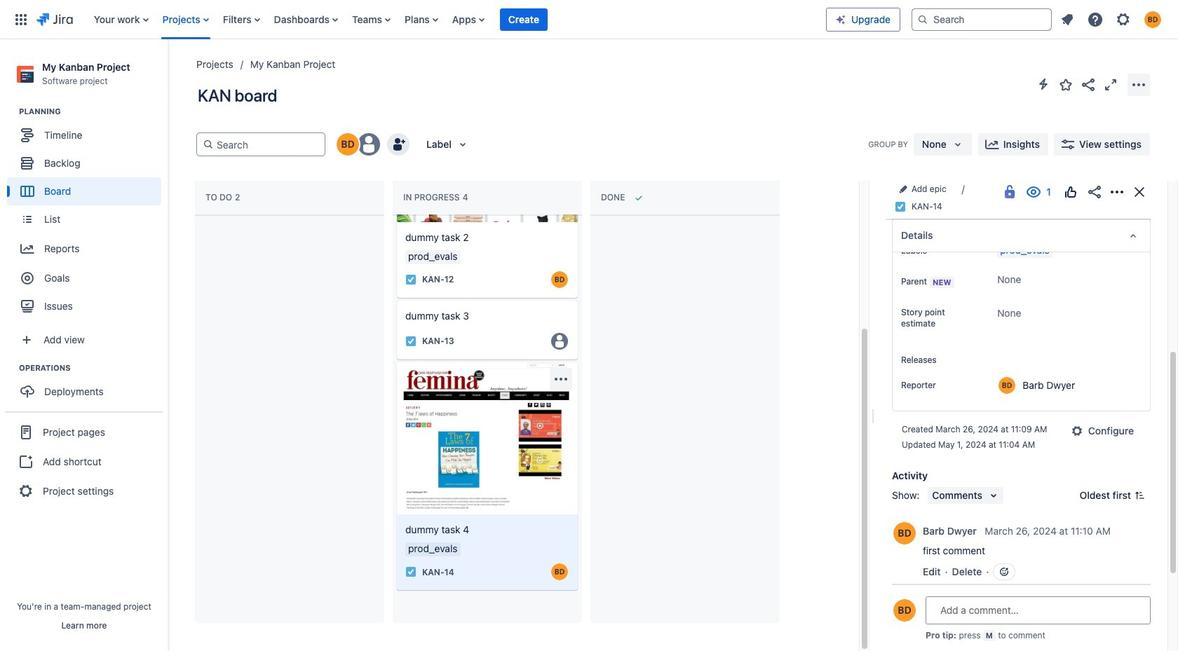 Task type: locate. For each thing, give the bounding box(es) containing it.
close image
[[1132, 184, 1149, 201]]

list
[[87, 0, 827, 39], [1055, 7, 1170, 32]]

enter full screen image
[[1103, 76, 1120, 93]]

heading for planning image
[[19, 106, 168, 117]]

planning image
[[2, 103, 19, 120]]

notifications image
[[1060, 11, 1076, 28]]

0 vertical spatial heading
[[19, 106, 168, 117]]

0 vertical spatial task image
[[406, 274, 417, 285]]

settings image
[[1116, 11, 1133, 28]]

0 vertical spatial group
[[7, 106, 168, 325]]

1 heading from the top
[[19, 106, 168, 117]]

add people image
[[390, 136, 407, 153]]

your profile and settings image
[[1145, 11, 1162, 28]]

None search field
[[912, 8, 1053, 31]]

2 vertical spatial group
[[6, 412, 163, 512]]

to do element
[[206, 192, 243, 203]]

operations image
[[2, 360, 19, 377]]

view settings image
[[1060, 136, 1077, 153]]

create issue image
[[387, 353, 404, 370]]

more actions image
[[1131, 76, 1148, 93]]

more actions for kan-14 dummy task 4 image
[[553, 371, 570, 388]]

task image
[[406, 274, 417, 285], [406, 336, 417, 347]]

heading
[[19, 106, 168, 117], [19, 363, 168, 374]]

help image
[[1088, 11, 1104, 28]]

1 vertical spatial task image
[[406, 336, 417, 347]]

banner
[[0, 0, 1179, 39]]

list item
[[500, 0, 548, 39]]

primary element
[[8, 0, 827, 39]]

group
[[7, 106, 168, 325], [7, 363, 168, 411], [6, 412, 163, 512]]

Search field
[[912, 8, 1053, 31]]

jira image
[[36, 11, 73, 28], [36, 11, 73, 28]]

1 vertical spatial group
[[7, 363, 168, 411]]

1 vertical spatial heading
[[19, 363, 168, 374]]

2 heading from the top
[[19, 363, 168, 374]]

group for the operations icon
[[7, 363, 168, 411]]



Task type: describe. For each thing, give the bounding box(es) containing it.
Add a comment… field
[[926, 597, 1151, 625]]

sidebar navigation image
[[153, 56, 184, 84]]

heading for the operations icon
[[19, 363, 168, 374]]

1 horizontal spatial list
[[1055, 7, 1170, 32]]

sidebar element
[[0, 39, 168, 652]]

details element
[[893, 219, 1151, 253]]

automations menu button icon image
[[1036, 76, 1053, 93]]

2 task image from the top
[[406, 336, 417, 347]]

goal image
[[21, 272, 34, 285]]

actions image
[[1109, 184, 1126, 201]]

appswitcher icon image
[[13, 11, 29, 28]]

1 task image from the top
[[406, 274, 417, 285]]

0 horizontal spatial list
[[87, 0, 827, 39]]

Search text field
[[214, 133, 319, 156]]

task image
[[406, 567, 417, 578]]

star kan board image
[[1058, 76, 1075, 93]]

search image
[[918, 14, 929, 25]]

group for planning image
[[7, 106, 168, 325]]

in progress element
[[403, 192, 471, 203]]



Task type: vqa. For each thing, say whether or not it's contained in the screenshot.
"group" to the bottom
yes



